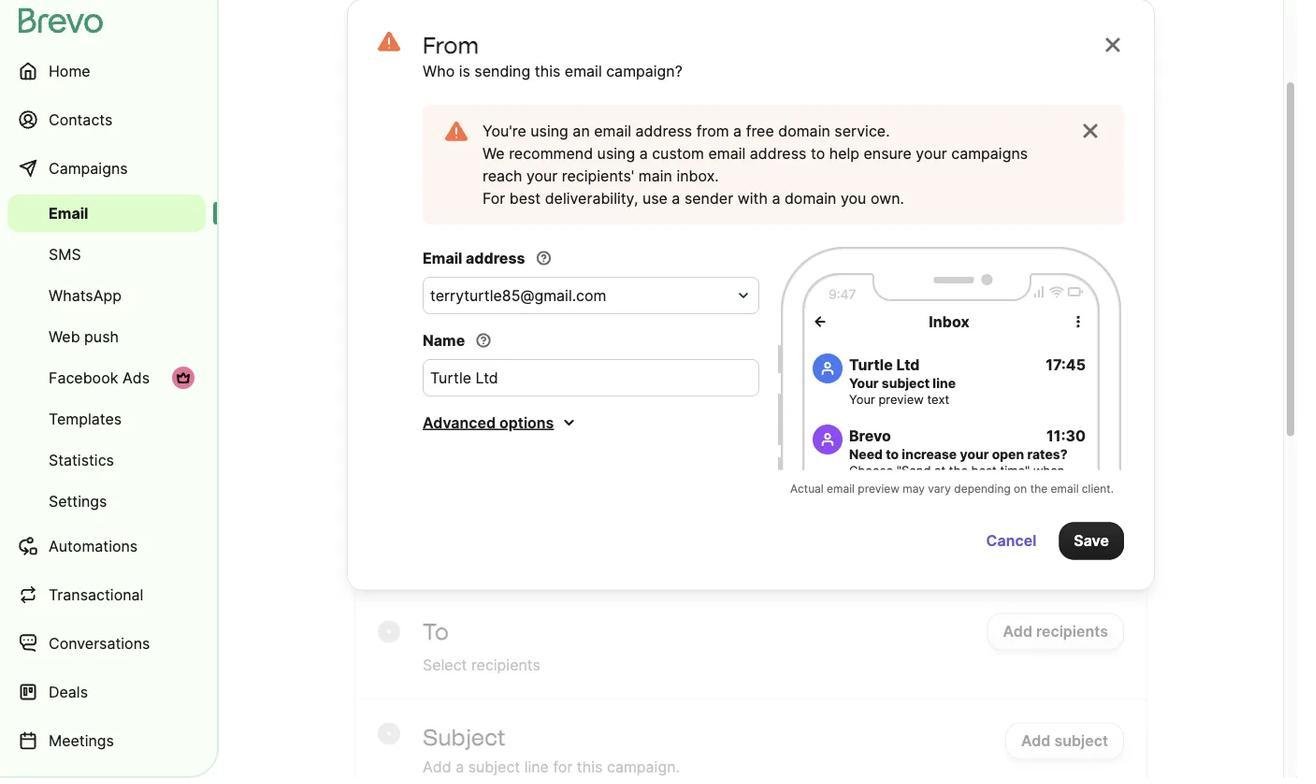 Task type: vqa. For each thing, say whether or not it's contained in the screenshot.
column
no



Task type: locate. For each thing, give the bounding box(es) containing it.
an
[[573, 122, 590, 140]]

address up terryturtle85@gmail.com
[[466, 249, 525, 267]]

using
[[531, 122, 569, 140], [597, 144, 635, 162]]

amazed.
[[1032, 480, 1081, 494]]

choose
[[849, 463, 893, 478]]

email
[[49, 204, 88, 222], [423, 249, 462, 267]]

0 vertical spatial using
[[531, 122, 569, 140]]

your down recommend
[[527, 167, 558, 185]]

0 horizontal spatial the
[[949, 463, 968, 478]]

cancel button
[[972, 522, 1052, 560]]

0 vertical spatial to
[[811, 144, 825, 162]]

a right with
[[772, 189, 781, 207]]

left___rvooi image
[[176, 370, 191, 385]]

deals
[[49, 683, 88, 701]]

best inside need to increase your open rates? choose "send at the best time" when scheduling your campaign & be amazed.
[[972, 463, 997, 478]]

0 vertical spatial best
[[510, 189, 541, 207]]

for
[[483, 189, 505, 207]]

email up the name
[[423, 249, 462, 267]]

0 horizontal spatial email
[[49, 204, 88, 222]]

whatsapp
[[49, 286, 122, 304]]

[DEFAULT_FROM_NAME] text field
[[423, 359, 760, 397]]

0 vertical spatial email
[[49, 204, 88, 222]]

using up recipients'
[[597, 144, 635, 162]]

1 vertical spatial email
[[423, 249, 462, 267]]

sending
[[475, 62, 531, 80]]

to inside need to increase your open rates? choose "send at the best time" when scheduling your campaign & be amazed.
[[886, 447, 899, 463]]

2 vertical spatial address
[[466, 249, 525, 267]]

conversations link
[[7, 621, 206, 666]]

options
[[500, 413, 554, 432]]

inbox
[[929, 312, 970, 331]]

sender
[[685, 189, 734, 207]]

best right for
[[510, 189, 541, 207]]

own.
[[871, 189, 905, 207]]

1 vertical spatial using
[[597, 144, 635, 162]]

vary
[[928, 482, 951, 495]]

0 horizontal spatial to
[[811, 144, 825, 162]]

best up depending
[[972, 463, 997, 478]]

to
[[811, 144, 825, 162], [886, 447, 899, 463]]

1 horizontal spatial best
[[972, 463, 997, 478]]

save button
[[1059, 522, 1124, 560]]

9:47
[[829, 287, 856, 303]]

ensure
[[864, 144, 912, 162]]

0 vertical spatial the
[[949, 463, 968, 478]]

0 horizontal spatial best
[[510, 189, 541, 207]]

custom
[[652, 144, 704, 162]]

email up the sms
[[49, 204, 88, 222]]

0 vertical spatial preview
[[879, 392, 924, 406]]

to up choose
[[886, 447, 899, 463]]

1 vertical spatial address
[[750, 144, 807, 162]]

0 horizontal spatial using
[[531, 122, 569, 140]]

your subject line your preview text
[[849, 376, 956, 406]]

1 vertical spatial domain
[[785, 189, 837, 207]]

campaigns
[[49, 159, 128, 177]]

subject
[[882, 376, 930, 391]]

address up custom
[[636, 122, 692, 140]]

2 your from the top
[[849, 392, 875, 406]]

1 vertical spatial best
[[972, 463, 997, 478]]

0 vertical spatial domain
[[778, 122, 830, 140]]

1 horizontal spatial email
[[423, 249, 462, 267]]

meetings link
[[7, 718, 206, 763]]

domain right free
[[778, 122, 830, 140]]

address
[[636, 122, 692, 140], [750, 144, 807, 162], [466, 249, 525, 267]]

statistics
[[49, 451, 114, 469]]

campaign?
[[606, 62, 683, 80]]

the right be
[[1031, 482, 1048, 495]]

recommend
[[509, 144, 593, 162]]

facebook ads link
[[7, 359, 206, 397]]

use
[[643, 189, 668, 207]]

domain left you on the right of page
[[785, 189, 837, 207]]

statistics link
[[7, 442, 206, 479]]

advanced options
[[423, 413, 554, 432]]

need to increase your open rates? choose "send at the best time" when scheduling your campaign & be amazed.
[[849, 447, 1081, 494]]

help
[[829, 144, 860, 162]]

best
[[510, 189, 541, 207], [972, 463, 997, 478]]

the inside need to increase your open rates? choose "send at the best time" when scheduling your campaign & be amazed.
[[949, 463, 968, 478]]

sms link
[[7, 236, 206, 273]]

a right 'use'
[[672, 189, 680, 207]]

to inside you're using an email address from a free domain service. we recommend using a custom email address to help ensure your campaigns reach your recipients' main inbox. for best deliverability, use a sender with a domain you own.
[[811, 144, 825, 162]]

line
[[933, 376, 956, 391]]

automations
[[49, 537, 138, 555]]

turtle
[[849, 355, 893, 374]]

you're
[[483, 122, 526, 140]]

a up main
[[640, 144, 648, 162]]

email right actual
[[827, 482, 855, 495]]

preview down the subject
[[879, 392, 924, 406]]

depending
[[954, 482, 1011, 495]]

this
[[535, 62, 561, 80]]

1 horizontal spatial the
[[1031, 482, 1048, 495]]

may
[[903, 482, 925, 495]]

you
[[841, 189, 867, 207]]

1 vertical spatial to
[[886, 447, 899, 463]]

reach
[[483, 167, 522, 185]]

email
[[565, 62, 602, 80], [594, 122, 632, 140], [709, 144, 746, 162], [827, 482, 855, 495], [1051, 482, 1079, 495]]

meetings
[[49, 732, 114, 750]]

alert containing you're using an email address from a free domain service.
[[423, 105, 1124, 225]]

settings
[[49, 492, 107, 510]]

when
[[1034, 463, 1065, 478]]

0 horizontal spatial address
[[466, 249, 525, 267]]

main
[[639, 167, 672, 185]]

ads
[[122, 369, 150, 387]]

sms
[[49, 245, 81, 263]]

you're using an email address from a free domain service. we recommend using a custom email address to help ensure your campaigns reach your recipients' main inbox. for best deliverability, use a sender with a domain you own.
[[483, 122, 1028, 207]]

preview
[[879, 392, 924, 406], [858, 482, 900, 495]]

who is sending this email campaign?
[[423, 62, 683, 80]]

0 vertical spatial your
[[849, 376, 879, 391]]

domain
[[778, 122, 830, 140], [785, 189, 837, 207]]

whatsapp link
[[7, 277, 206, 314]]

using up recommend
[[531, 122, 569, 140]]

to left help
[[811, 144, 825, 162]]

1 horizontal spatial to
[[886, 447, 899, 463]]

open
[[992, 447, 1024, 463]]

the right at
[[949, 463, 968, 478]]

contacts
[[49, 110, 113, 129]]

1 horizontal spatial address
[[636, 122, 692, 140]]

address down free
[[750, 144, 807, 162]]

home
[[49, 62, 90, 80]]

preview down choose
[[858, 482, 900, 495]]

alert
[[423, 105, 1124, 225]]

1 vertical spatial your
[[849, 392, 875, 406]]



Task type: describe. For each thing, give the bounding box(es) containing it.
email link
[[7, 195, 206, 232]]

ltd
[[897, 355, 920, 374]]

transactional link
[[7, 572, 206, 617]]

rates?
[[1027, 447, 1068, 463]]

actual
[[790, 482, 824, 495]]

conversations
[[49, 634, 150, 652]]

free
[[746, 122, 774, 140]]

be
[[1014, 480, 1029, 494]]

deliverability,
[[545, 189, 638, 207]]

email for email address
[[423, 249, 462, 267]]

your up 'campaign'
[[960, 447, 989, 463]]

templates
[[49, 410, 122, 428]]

terryturtle85@gmail.com button
[[423, 277, 760, 314]]

from
[[423, 31, 479, 58]]

email right this
[[565, 62, 602, 80]]

deals link
[[7, 670, 206, 715]]

who
[[423, 62, 455, 80]]

templates link
[[7, 400, 206, 438]]

facebook ads
[[49, 369, 150, 387]]

email down when
[[1051, 482, 1079, 495]]

&
[[1003, 480, 1011, 494]]

scheduling
[[849, 480, 912, 494]]

from
[[697, 122, 729, 140]]

web
[[49, 327, 80, 346]]

with
[[738, 189, 768, 207]]

advanced options link
[[423, 412, 577, 434]]

save
[[1074, 532, 1109, 550]]

1 vertical spatial the
[[1031, 482, 1048, 495]]

cancel
[[987, 532, 1037, 550]]

17:45
[[1046, 355, 1086, 374]]

your right ensure
[[916, 144, 947, 162]]

facebook
[[49, 369, 118, 387]]

2 horizontal spatial address
[[750, 144, 807, 162]]

on
[[1014, 482, 1027, 495]]

push
[[84, 327, 119, 346]]

email for email
[[49, 204, 88, 222]]

your down at
[[915, 480, 941, 494]]

web push
[[49, 327, 119, 346]]

contacts link
[[7, 97, 206, 142]]

brevo
[[849, 427, 891, 445]]

actual email preview may vary depending on the email client.
[[790, 482, 1114, 495]]

1 horizontal spatial using
[[597, 144, 635, 162]]

campaigns
[[952, 144, 1028, 162]]

recipients'
[[562, 167, 635, 185]]

home link
[[7, 49, 206, 94]]

1 vertical spatial preview
[[858, 482, 900, 495]]

email down from
[[709, 144, 746, 162]]

we
[[483, 144, 505, 162]]

inbox.
[[677, 167, 719, 185]]

best inside you're using an email address from a free domain service. we recommend using a custom email address to help ensure your campaigns reach your recipients' main inbox. for best deliverability, use a sender with a domain you own.
[[510, 189, 541, 207]]

campaigns link
[[7, 146, 206, 191]]

transactional
[[49, 586, 143, 604]]

web push link
[[7, 318, 206, 355]]

campaign
[[944, 480, 1000, 494]]

email right the an
[[594, 122, 632, 140]]

a left free
[[733, 122, 742, 140]]

settings link
[[7, 483, 206, 520]]

11:30
[[1047, 427, 1086, 445]]

name
[[423, 331, 465, 349]]

is
[[459, 62, 470, 80]]

text
[[927, 392, 950, 406]]

service.
[[835, 122, 890, 140]]

"send
[[897, 463, 931, 478]]

email address
[[423, 249, 525, 267]]

time"
[[1000, 463, 1030, 478]]

advanced
[[423, 413, 496, 432]]

need
[[849, 447, 883, 463]]

0 vertical spatial address
[[636, 122, 692, 140]]

at
[[935, 463, 946, 478]]

turtle ltd
[[849, 355, 920, 374]]

1 your from the top
[[849, 376, 879, 391]]

client.
[[1082, 482, 1114, 495]]

terryturtle85@gmail.com
[[430, 286, 607, 304]]

automations link
[[7, 524, 206, 569]]

preview inside your subject line your preview text
[[879, 392, 924, 406]]



